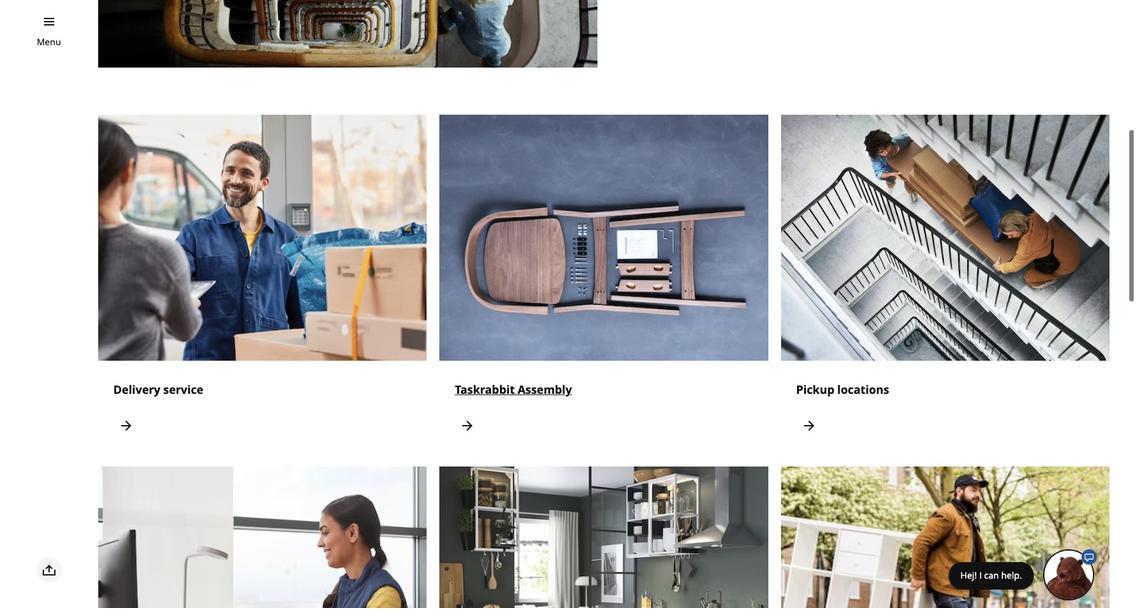 Task type: locate. For each thing, give the bounding box(es) containing it.
delivery service
[[113, 383, 204, 398]]

hej!
[[961, 570, 978, 582]]

service
[[163, 383, 204, 398]]

taskrabbit assembly link
[[440, 115, 769, 455]]

hej! i can help. button
[[950, 550, 1098, 601]]

menu
[[37, 36, 61, 48]]

assembly
[[518, 383, 572, 398]]

taskrabbit
[[455, 383, 515, 398]]

delivery
[[113, 383, 160, 398]]



Task type: vqa. For each thing, say whether or not it's contained in the screenshot.
left store
no



Task type: describe. For each thing, give the bounding box(es) containing it.
menu button
[[37, 35, 61, 49]]

can
[[985, 570, 1000, 582]]

pickup
[[797, 383, 835, 398]]

delivery service link
[[98, 115, 427, 455]]

pickup locations link
[[781, 115, 1110, 455]]

hej! i can help.
[[961, 570, 1023, 582]]

help.
[[1002, 570, 1023, 582]]

locations
[[838, 383, 890, 398]]

i
[[980, 570, 983, 582]]

pickup locations
[[797, 383, 890, 398]]

taskrabbit assembly
[[455, 383, 572, 398]]



